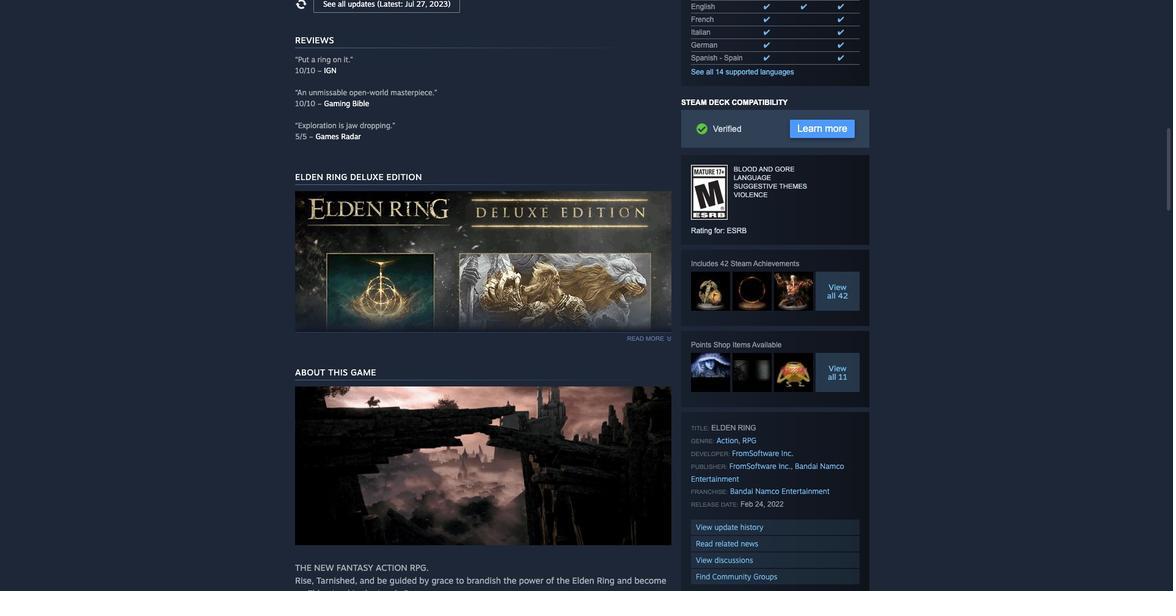 Task type: locate. For each thing, give the bounding box(es) containing it.
elden left ring on the right of the page
[[572, 576, 594, 586]]

the right in
[[362, 588, 375, 591]]

✔
[[764, 2, 770, 11], [801, 2, 807, 11], [838, 2, 844, 11], [764, 15, 770, 24], [838, 15, 844, 24], [764, 28, 770, 37], [838, 28, 844, 37], [764, 41, 770, 49], [838, 41, 844, 49], [764, 54, 770, 62], [838, 54, 844, 62]]

elden inside title: elden ring genre: action , rpg developer: fromsoftware inc.
[[711, 424, 736, 433]]

original
[[372, 433, 403, 444]]

entertainment inside franchise: bandai namco entertainment release date: feb 24, 2022
[[782, 487, 830, 496]]

0 vertical spatial –
[[317, 66, 322, 75]]

10/10
[[295, 66, 315, 75], [295, 99, 315, 108]]

digital
[[300, 433, 326, 444]]

and inside blood and gore language suggestive themes violence
[[759, 166, 773, 173]]

the right of
[[557, 576, 570, 586]]

game
[[351, 367, 376, 378]]

steam up great rune image at the right of page
[[731, 260, 752, 268]]

0 horizontal spatial edition
[[342, 408, 370, 418]]

all inside view all 42
[[827, 291, 836, 301]]

fromsoftware down rpg
[[732, 449, 779, 458]]

1 vertical spatial fromsoftware inc. link
[[729, 462, 791, 471]]

0 horizontal spatial ,
[[738, 437, 740, 445]]

about
[[295, 367, 326, 378]]

and
[[759, 166, 773, 173], [360, 576, 375, 586], [617, 576, 632, 586]]

1 vertical spatial bandai
[[730, 487, 753, 496]]

edition
[[386, 172, 422, 182], [342, 408, 370, 418]]

,
[[738, 437, 740, 445], [791, 462, 793, 471]]

rise,
[[295, 576, 314, 586]]

1 vertical spatial fromsoftware
[[729, 462, 776, 471]]

all right hoarah loux, warrior image
[[827, 291, 836, 301]]

42 right hoarah loux, warrior image
[[838, 291, 848, 301]]

1 horizontal spatial and
[[617, 576, 632, 586]]

view up read
[[696, 523, 712, 532]]

1 horizontal spatial edition
[[386, 172, 422, 182]]

themes
[[779, 183, 807, 190]]

, left rpg link
[[738, 437, 740, 445]]

0 horizontal spatial deluxe
[[313, 408, 340, 418]]

the deluxe edition includes: • elden ring (full game) • digital artbook & original soundtrack
[[295, 408, 451, 444]]

0 vertical spatial edition
[[386, 172, 422, 182]]

language
[[734, 174, 771, 181]]

fantasy
[[336, 563, 373, 573]]

10/10 down "an
[[295, 99, 315, 108]]

the left power
[[503, 576, 516, 586]]

groups
[[753, 572, 777, 582]]

• down the
[[295, 420, 298, 431]]

0 vertical spatial •
[[295, 420, 298, 431]]

namco inside "bandai namco entertainment"
[[820, 462, 844, 471]]

all left 11
[[828, 372, 836, 382]]

14
[[715, 68, 724, 76]]

0 vertical spatial elden
[[572, 576, 594, 586]]

elden up digital on the bottom left of the page
[[300, 420, 327, 431]]

1 vertical spatial entertainment
[[782, 487, 830, 496]]

become
[[634, 576, 666, 586]]

all for 42
[[827, 291, 836, 301]]

entertainment down publisher:
[[691, 475, 739, 484]]

all
[[706, 68, 713, 76], [827, 291, 836, 301], [828, 372, 836, 382]]

publisher:
[[691, 464, 727, 470]]

esrb
[[727, 227, 747, 235]]

rpg link
[[742, 436, 756, 445]]

– inside "exploration is jaw dropping." 5/5 – games radar
[[309, 132, 313, 141]]

2 10/10 from the top
[[295, 99, 315, 108]]

elden inside the deluxe edition includes: • elden ring (full game) • digital artbook & original soundtrack
[[300, 420, 327, 431]]

1 horizontal spatial the
[[503, 576, 516, 586]]

bandai inside franchise: bandai namco entertainment release date: feb 24, 2022
[[730, 487, 753, 496]]

blood
[[734, 166, 757, 173]]

edition down dropping."
[[386, 172, 422, 182]]

see all 14 supported languages
[[691, 68, 794, 76]]

feb
[[740, 500, 753, 509]]

10/10 for "an
[[295, 99, 315, 108]]

guided
[[390, 576, 417, 586]]

genre:
[[691, 438, 714, 445]]

10/10 inside "an unmissable open-world masterpiece." 10/10 – gaming bible
[[295, 99, 315, 108]]

view inside view all 42
[[829, 282, 847, 292]]

inc. up "bandai namco entertainment"
[[781, 449, 793, 458]]

ring inside the deluxe edition includes: • elden ring (full game) • digital artbook & original soundtrack
[[330, 420, 350, 431]]

0 vertical spatial 10/10
[[295, 66, 315, 75]]

fromsoftware down rpg link
[[729, 462, 776, 471]]

• left digital on the bottom left of the page
[[295, 433, 298, 444]]

0 horizontal spatial entertainment
[[691, 475, 739, 484]]

game)
[[370, 420, 396, 431]]

2 vertical spatial all
[[828, 372, 836, 382]]

"an unmissable open-world masterpiece." 10/10 – gaming bible
[[295, 88, 437, 108]]

1 10/10 from the top
[[295, 66, 315, 75]]

1 vertical spatial inc.
[[779, 462, 791, 471]]

points
[[691, 341, 711, 349]]

0 vertical spatial bandai
[[795, 462, 818, 471]]

1 horizontal spatial entertainment
[[782, 487, 830, 496]]

0 vertical spatial entertainment
[[691, 475, 739, 484]]

10/10 inside the "put a ring on it." 10/10 – ign
[[295, 66, 315, 75]]

all inside 'view all 11'
[[828, 372, 836, 382]]

inc. inside title: elden ring genre: action , rpg developer: fromsoftware inc.
[[781, 449, 793, 458]]

0 vertical spatial all
[[706, 68, 713, 76]]

all left the 14
[[706, 68, 713, 76]]

items
[[733, 341, 750, 349]]

1 vertical spatial deluxe
[[313, 408, 340, 418]]

elden down rise,
[[307, 588, 330, 591]]

entertainment up 2022
[[782, 487, 830, 496]]

verified
[[713, 124, 742, 134]]

0 horizontal spatial bandai
[[730, 487, 753, 496]]

is
[[339, 121, 344, 130]]

ring up artbook
[[330, 420, 350, 431]]

1 horizontal spatial namco
[[820, 462, 844, 471]]

games radar link
[[315, 132, 361, 141]]

fromsoftware inc. link for publisher:
[[729, 462, 791, 471]]

ring down games radar link
[[326, 172, 347, 182]]

inc.
[[781, 449, 793, 458], [779, 462, 791, 471]]

0 vertical spatial 42
[[720, 260, 728, 268]]

read related news
[[696, 539, 758, 549]]

french
[[691, 15, 714, 24]]

1 horizontal spatial elden
[[572, 576, 594, 586]]

view down read
[[696, 556, 712, 565]]

1 vertical spatial all
[[827, 291, 836, 301]]

it."
[[344, 55, 353, 64]]

1 vertical spatial •
[[295, 433, 298, 444]]

10/10 down "put
[[295, 66, 315, 75]]

0 horizontal spatial 42
[[720, 260, 728, 268]]

ring inside title: elden ring genre: action , rpg developer: fromsoftware inc.
[[738, 424, 756, 433]]

and up the language
[[759, 166, 773, 173]]

masterpiece."
[[391, 88, 437, 97]]

fromsoftware inc. link for developer:
[[732, 449, 793, 458]]

0 vertical spatial ,
[[738, 437, 740, 445]]

1 horizontal spatial steam
[[731, 260, 752, 268]]

action link
[[716, 436, 738, 445]]

view for view discussions
[[696, 556, 712, 565]]

– left 'ign'
[[317, 66, 322, 75]]

"exploration
[[295, 121, 337, 130]]

0 vertical spatial inc.
[[781, 449, 793, 458]]

find
[[696, 572, 710, 582]]

open-
[[349, 88, 370, 97]]

all for 14
[[706, 68, 713, 76]]

, up franchise: bandai namco entertainment release date: feb 24, 2022
[[791, 462, 793, 471]]

the
[[503, 576, 516, 586], [557, 576, 570, 586], [362, 588, 375, 591]]

5/5
[[295, 132, 307, 141]]

– right 5/5
[[309, 132, 313, 141]]

the
[[295, 408, 310, 418]]

find community groups link
[[691, 569, 860, 585]]

bandai inside "bandai namco entertainment"
[[795, 462, 818, 471]]

brandish
[[467, 576, 501, 586]]

bible
[[352, 99, 369, 108]]

edition up the "(full"
[[342, 408, 370, 418]]

– inside the "put a ring on it." 10/10 – ign
[[317, 66, 322, 75]]

power
[[519, 576, 544, 586]]

2022
[[767, 500, 784, 509]]

0 vertical spatial fromsoftware
[[732, 449, 779, 458]]

and left be on the left of page
[[360, 576, 375, 586]]

elden ring ranni image
[[691, 353, 730, 378]]

0 vertical spatial steam
[[681, 98, 707, 107]]

bandai namco entertainment link up 2022
[[730, 487, 830, 496]]

publisher: fromsoftware inc. ,
[[691, 462, 795, 471]]

2 • from the top
[[295, 433, 298, 444]]

view update history
[[696, 523, 763, 532]]

deck
[[709, 98, 730, 107]]

1 vertical spatial edition
[[342, 408, 370, 418]]

1 horizontal spatial deluxe
[[350, 172, 384, 182]]

and right ring on the right of the page
[[617, 576, 632, 586]]

steam
[[681, 98, 707, 107], [731, 260, 752, 268]]

1 vertical spatial elden
[[307, 588, 330, 591]]

bandai namco entertainment link up franchise: bandai namco entertainment release date: feb 24, 2022
[[691, 462, 844, 484]]

deluxe
[[350, 172, 384, 182], [313, 408, 340, 418]]

0 vertical spatial namco
[[820, 462, 844, 471]]

1 horizontal spatial ,
[[791, 462, 793, 471]]

•
[[295, 420, 298, 431], [295, 433, 298, 444]]

1 vertical spatial –
[[317, 99, 322, 108]]

deluxe right the
[[313, 408, 340, 418]]

to
[[456, 576, 464, 586]]

, inside publisher: fromsoftware inc. ,
[[791, 462, 793, 471]]

0 vertical spatial fromsoftware inc. link
[[732, 449, 793, 458]]

franchise:
[[691, 489, 728, 495]]

deluxe down radar
[[350, 172, 384, 182]]

– inside "an unmissable open-world masterpiece." 10/10 – gaming bible
[[317, 99, 322, 108]]

1 vertical spatial 42
[[838, 291, 848, 301]]

bandai up feb on the bottom right of page
[[730, 487, 753, 496]]

steam left deck
[[681, 98, 707, 107]]

2 vertical spatial –
[[309, 132, 313, 141]]

0 horizontal spatial namco
[[755, 487, 779, 496]]

0 horizontal spatial and
[[360, 576, 375, 586]]

inc. up 2022
[[779, 462, 791, 471]]

42 right includes
[[720, 260, 728, 268]]

view inside 'view all 11'
[[829, 364, 847, 373]]

suggestive
[[734, 183, 777, 190]]

unmissable
[[309, 88, 347, 97]]

new
[[314, 563, 334, 573]]

includes
[[691, 260, 718, 268]]

0 horizontal spatial the
[[362, 588, 375, 591]]

–
[[317, 66, 322, 75], [317, 99, 322, 108], [309, 132, 313, 141]]

elden ring deluxe edition
[[295, 172, 422, 182]]

1 vertical spatial namco
[[755, 487, 779, 496]]

rpg
[[742, 436, 756, 445]]

spanish
[[691, 54, 717, 62]]

view right :er_uwu: 'image'
[[829, 364, 847, 373]]

1 vertical spatial 10/10
[[295, 99, 315, 108]]

view right hoarah loux, warrior image
[[829, 282, 847, 292]]

bandai up franchise: bandai namco entertainment release date: feb 24, 2022
[[795, 462, 818, 471]]

1 vertical spatial ,
[[791, 462, 793, 471]]

ring up rpg
[[738, 424, 756, 433]]

– down unmissable
[[317, 99, 322, 108]]

hoarah loux, warrior image
[[774, 272, 813, 311]]

2 horizontal spatial and
[[759, 166, 773, 173]]

1 horizontal spatial 42
[[838, 291, 848, 301]]

ign
[[324, 66, 337, 75]]

fromsoftware inc. link
[[732, 449, 793, 458], [729, 462, 791, 471]]

learn
[[797, 123, 822, 134]]

elden up "action"
[[711, 424, 736, 433]]

10/10 for "put
[[295, 66, 315, 75]]

1 horizontal spatial bandai
[[795, 462, 818, 471]]



Task type: describe. For each thing, give the bounding box(es) containing it.
be
[[377, 576, 387, 586]]

see
[[691, 68, 704, 76]]

entertainment inside "bandai namco entertainment"
[[691, 475, 739, 484]]

read
[[696, 539, 713, 549]]

dropping."
[[360, 121, 395, 130]]

view discussions link
[[691, 553, 860, 568]]

42 inside view all 42
[[838, 291, 848, 301]]

gaming
[[324, 99, 350, 108]]

this
[[328, 367, 348, 378]]

includes 42 steam achievements
[[691, 260, 799, 268]]

about this game
[[295, 367, 376, 378]]

view all 42
[[827, 282, 848, 301]]

"exploration is jaw dropping." 5/5 – games radar
[[295, 121, 395, 141]]

deluxe inside the deluxe edition includes: • elden ring (full game) • digital artbook & original soundtrack
[[313, 408, 340, 418]]

(full
[[353, 420, 368, 431]]

achievements
[[753, 260, 799, 268]]

0 vertical spatial bandai namco entertainment link
[[691, 462, 844, 484]]

, inside title: elden ring genre: action , rpg developer: fromsoftware inc.
[[738, 437, 740, 445]]

lord
[[332, 588, 350, 591]]

available
[[752, 341, 782, 349]]

0 vertical spatial deluxe
[[350, 172, 384, 182]]

0 horizontal spatial steam
[[681, 98, 707, 107]]

:er_uwu: image
[[774, 353, 813, 392]]

reviews
[[295, 35, 334, 45]]

on
[[333, 55, 342, 64]]

soundtrack
[[405, 433, 451, 444]]

all for 11
[[828, 372, 836, 382]]

rating for: esrb
[[691, 227, 747, 235]]

title:
[[691, 425, 709, 432]]

0 horizontal spatial elden
[[307, 588, 330, 591]]

radar
[[341, 132, 361, 141]]

between.
[[404, 588, 441, 591]]

ring
[[317, 55, 331, 64]]

shop
[[713, 341, 731, 349]]

view discussions
[[696, 556, 753, 565]]

action
[[376, 563, 407, 573]]

view for view update history
[[696, 523, 712, 532]]

edition inside the deluxe edition includes: • elden ring (full game) • digital artbook & original soundtrack
[[342, 408, 370, 418]]

grace
[[431, 576, 453, 586]]

rpg.
[[410, 563, 429, 573]]

gore
[[775, 166, 795, 173]]

more
[[825, 123, 847, 134]]

read related news link
[[691, 536, 860, 552]]

bandai namco entertainment
[[691, 462, 844, 484]]

24,
[[755, 500, 765, 509]]

an
[[295, 588, 305, 591]]

see all 14 supported languages link
[[691, 68, 794, 76]]

violence
[[734, 191, 768, 199]]

blaidd the half-wolf image
[[733, 353, 772, 382]]

view update history link
[[691, 520, 860, 535]]

find community groups
[[696, 572, 777, 582]]

view for view all 42
[[829, 282, 847, 292]]

11
[[839, 372, 847, 382]]

the
[[295, 563, 312, 573]]

languages
[[760, 68, 794, 76]]

-
[[720, 54, 722, 62]]

english
[[691, 2, 715, 11]]

elden down 5/5
[[295, 172, 323, 182]]

discussions
[[715, 556, 753, 565]]

jaw
[[346, 121, 358, 130]]

view for view all 11
[[829, 364, 847, 373]]

german
[[691, 41, 717, 49]]

includes:
[[372, 408, 408, 418]]

tarnished,
[[316, 576, 357, 586]]

ring
[[597, 576, 615, 586]]

news
[[741, 539, 758, 549]]

great rune image
[[733, 272, 772, 311]]

update
[[715, 523, 738, 532]]

artbook
[[328, 433, 361, 444]]

supported
[[726, 68, 758, 76]]

namco inside franchise: bandai namco entertainment release date: feb 24, 2022
[[755, 487, 779, 496]]

– for ign
[[317, 66, 322, 75]]

games
[[315, 132, 339, 141]]

&
[[363, 433, 369, 444]]

ign link
[[324, 66, 337, 75]]

"put
[[295, 55, 309, 64]]

– for gaming
[[317, 99, 322, 108]]

1 • from the top
[[295, 420, 298, 431]]

legendary talismans image
[[691, 272, 730, 311]]

spain
[[724, 54, 743, 62]]

world
[[370, 88, 389, 97]]

rating
[[691, 227, 712, 235]]

italian
[[691, 28, 711, 37]]

franchise: bandai namco entertainment release date: feb 24, 2022
[[691, 487, 830, 509]]

community
[[712, 572, 751, 582]]

the new fantasy action rpg. rise, tarnished, and be guided by grace to brandish the power of the elden ring and become an elden lord in the lands between.
[[295, 563, 666, 591]]

fromsoftware inside title: elden ring genre: action , rpg developer: fromsoftware inc.
[[732, 449, 779, 458]]

for:
[[714, 227, 725, 235]]

more
[[646, 335, 664, 342]]

blood and gore language suggestive themes violence
[[734, 166, 807, 199]]

1 vertical spatial steam
[[731, 260, 752, 268]]

a
[[311, 55, 315, 64]]

read more
[[627, 335, 664, 342]]

1 vertical spatial bandai namco entertainment link
[[730, 487, 830, 496]]

"an
[[295, 88, 307, 97]]

2 horizontal spatial the
[[557, 576, 570, 586]]

learn more link
[[790, 120, 855, 138]]

developer:
[[691, 451, 730, 458]]

view all 11
[[828, 364, 847, 382]]



Task type: vqa. For each thing, say whether or not it's contained in the screenshot.
Developer: fromsoftware inc. 'LINK'
yes



